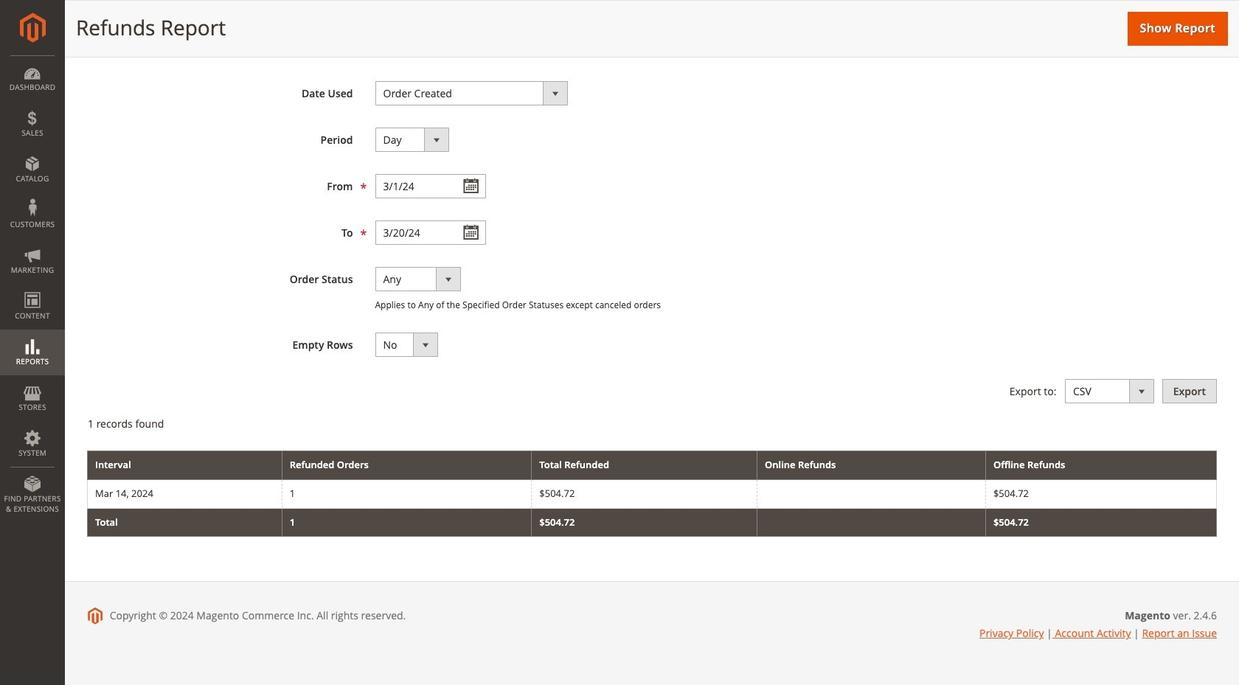 Task type: locate. For each thing, give the bounding box(es) containing it.
menu bar
[[0, 55, 65, 522]]

None text field
[[375, 174, 486, 198], [375, 221, 486, 245], [375, 174, 486, 198], [375, 221, 486, 245]]



Task type: vqa. For each thing, say whether or not it's contained in the screenshot.
To text box associated with From text field
no



Task type: describe. For each thing, give the bounding box(es) containing it.
magento admin panel image
[[20, 13, 45, 43]]



